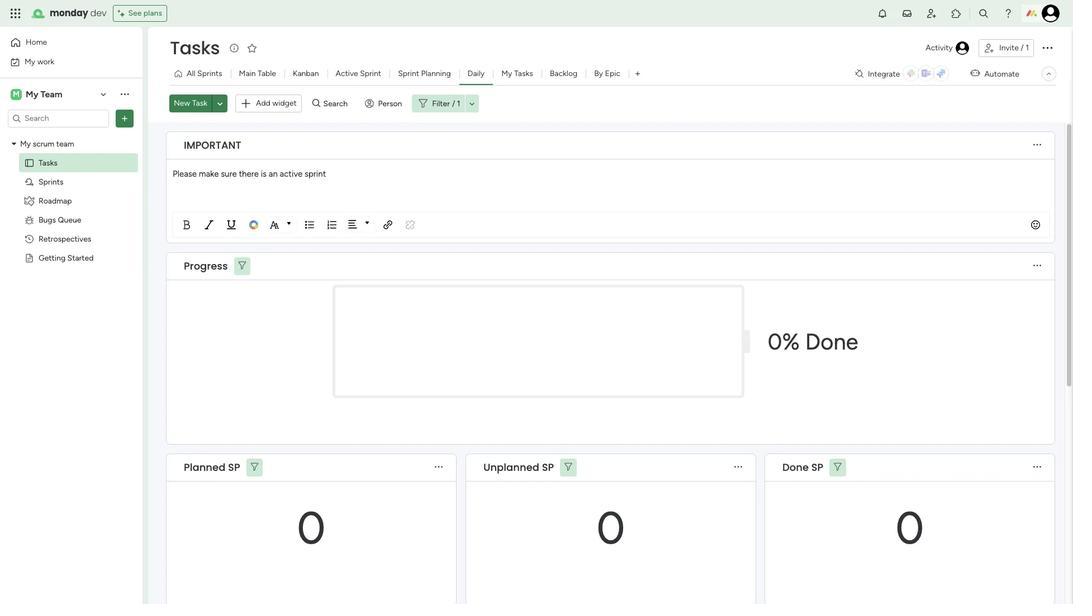 Task type: locate. For each thing, give the bounding box(es) containing it.
0 horizontal spatial sprint
[[360, 69, 382, 78]]

list box
[[0, 132, 143, 418]]

new task button
[[169, 95, 212, 113]]

sp for done sp
[[812, 460, 824, 474]]

sp
[[228, 460, 240, 474], [542, 460, 554, 474], [812, 460, 824, 474]]

backlog
[[550, 69, 578, 78]]

tasks right public board image
[[39, 158, 58, 168]]

more dots image
[[435, 463, 443, 472], [735, 463, 743, 472], [1034, 463, 1042, 472]]

person button
[[361, 95, 409, 113]]

help image
[[1003, 8, 1015, 19]]

/ inside invite / 1 button
[[1022, 43, 1025, 53]]

table
[[258, 69, 276, 78]]

0 horizontal spatial v2 funnel image
[[251, 463, 258, 472]]

invite / 1
[[1000, 43, 1030, 53]]

new
[[174, 99, 190, 108]]

0 vertical spatial more dots image
[[1034, 141, 1042, 149]]

1 vertical spatial tasks
[[515, 69, 533, 78]]

0 for unplanned sp
[[597, 501, 626, 555]]

sprint planning button
[[390, 65, 460, 83]]

activity
[[926, 43, 954, 53]]

see plans
[[128, 8, 162, 18]]

dapulse drag handle 3 image left done sp
[[772, 463, 777, 472]]

add widget
[[256, 98, 297, 108]]

0 vertical spatial sprints
[[197, 69, 222, 78]]

see
[[128, 8, 142, 18]]

2 horizontal spatial sp
[[812, 460, 824, 474]]

0 vertical spatial /
[[1022, 43, 1025, 53]]

0 vertical spatial options image
[[1041, 41, 1055, 54]]

my
[[25, 57, 35, 66], [502, 69, 513, 78], [26, 89, 38, 99], [20, 139, 31, 149]]

1 vertical spatial more dots image
[[1034, 262, 1042, 270]]

rdw-list-control element
[[299, 216, 343, 234]]

1 left arrow down image
[[457, 99, 461, 108]]

my for my scrum team
[[20, 139, 31, 149]]

my work button
[[7, 53, 120, 71]]

0%
[[768, 328, 800, 355]]

1 horizontal spatial /
[[1022, 43, 1025, 53]]

v2 funnel image
[[251, 463, 258, 472], [835, 463, 842, 472]]

2 vertical spatial tasks
[[39, 158, 58, 168]]

my tasks
[[502, 69, 533, 78]]

option
[[0, 134, 143, 136]]

1 horizontal spatial 0
[[597, 501, 626, 555]]

sprint
[[305, 169, 326, 179]]

options image down workspace options icon
[[119, 113, 130, 124]]

2 v2 funnel image from the left
[[835, 463, 842, 472]]

my right workspace image
[[26, 89, 38, 99]]

my inside the workspace selection element
[[26, 89, 38, 99]]

add
[[256, 98, 271, 108]]

my right caret down icon
[[20, 139, 31, 149]]

my right daily
[[502, 69, 513, 78]]

1 v2 funnel image from the left
[[251, 463, 258, 472]]

0 vertical spatial v2 funnel image
[[239, 262, 246, 270]]

0 horizontal spatial /
[[452, 99, 456, 108]]

0 for done sp
[[896, 501, 925, 555]]

/
[[1022, 43, 1025, 53], [452, 99, 456, 108]]

1 horizontal spatial v2 funnel image
[[835, 463, 842, 472]]

1 vertical spatial options image
[[119, 113, 130, 124]]

main content
[[148, 122, 1074, 604]]

1
[[1027, 43, 1030, 53], [457, 99, 461, 108]]

2 horizontal spatial tasks
[[515, 69, 533, 78]]

options image up collapse board header image
[[1041, 41, 1055, 54]]

tasks left backlog
[[515, 69, 533, 78]]

2 sp from the left
[[542, 460, 554, 474]]

1 0 from the left
[[297, 501, 326, 555]]

1 horizontal spatial options image
[[1041, 41, 1055, 54]]

1 vertical spatial 1
[[457, 99, 461, 108]]

2 sprint from the left
[[398, 69, 420, 78]]

my for my team
[[26, 89, 38, 99]]

main table
[[239, 69, 276, 78]]

team
[[56, 139, 74, 149]]

1 horizontal spatial v2 funnel image
[[565, 463, 573, 472]]

invite / 1 button
[[979, 39, 1035, 57]]

v2 funnel image right done sp
[[835, 463, 842, 472]]

sprints up roadmap
[[39, 177, 63, 187]]

invite members image
[[927, 8, 938, 19]]

1 vertical spatial sprints
[[39, 177, 63, 187]]

epic
[[606, 69, 621, 78]]

0 horizontal spatial 1
[[457, 99, 461, 108]]

main table button
[[231, 65, 285, 83]]

2 more dots image from the left
[[735, 463, 743, 472]]

add view image
[[636, 70, 641, 78]]

1 more dots image from the top
[[1034, 141, 1042, 149]]

v2 funnel image right unplanned sp
[[565, 463, 573, 472]]

rdw-inline-control element
[[176, 216, 243, 234]]

active sprint button
[[328, 65, 390, 83]]

/ right filter at the top of page
[[452, 99, 456, 108]]

0
[[297, 501, 326, 555], [597, 501, 626, 555], [896, 501, 925, 555]]

0 horizontal spatial v2 funnel image
[[239, 262, 246, 270]]

home button
[[7, 34, 120, 51]]

sprint
[[360, 69, 382, 78], [398, 69, 420, 78]]

0 horizontal spatial sp
[[228, 460, 240, 474]]

roadmap
[[39, 196, 72, 206]]

work
[[37, 57, 54, 66]]

more dots image
[[1034, 141, 1042, 149], [1034, 262, 1042, 270]]

1 sprint from the left
[[360, 69, 382, 78]]

1 horizontal spatial sp
[[542, 460, 554, 474]]

sprints inside list box
[[39, 177, 63, 187]]

0 vertical spatial 1
[[1027, 43, 1030, 53]]

active sprint
[[336, 69, 382, 78]]

done sp
[[783, 460, 824, 474]]

sp for unplanned sp
[[542, 460, 554, 474]]

collapse board header image
[[1045, 69, 1054, 78]]

2 0 from the left
[[597, 501, 626, 555]]

progress
[[184, 259, 228, 273]]

0 vertical spatial tasks
[[170, 35, 220, 60]]

3 more dots image from the left
[[1034, 463, 1042, 472]]

3 sp from the left
[[812, 460, 824, 474]]

workspace image
[[11, 88, 22, 100]]

dapulse drag handle 3 image up the please
[[173, 141, 178, 149]]

1 horizontal spatial sprint
[[398, 69, 420, 78]]

notifications image
[[878, 8, 889, 19]]

home
[[26, 37, 47, 47]]

person
[[378, 99, 402, 108]]

planned
[[184, 460, 226, 474]]

planned sp
[[184, 460, 240, 474]]

list box containing my scrum team
[[0, 132, 143, 418]]

show board description image
[[228, 43, 241, 54]]

sprint left planning
[[398, 69, 420, 78]]

1 vertical spatial v2 funnel image
[[565, 463, 573, 472]]

sprints
[[197, 69, 222, 78], [39, 177, 63, 187]]

arrow down image
[[466, 97, 479, 110]]

done
[[806, 328, 859, 355], [783, 460, 809, 474]]

0 horizontal spatial sprints
[[39, 177, 63, 187]]

v2 funnel image
[[239, 262, 246, 270], [565, 463, 573, 472]]

1 more dots image from the left
[[435, 463, 443, 472]]

0 vertical spatial done
[[806, 328, 859, 355]]

my for my work
[[25, 57, 35, 66]]

my left work
[[25, 57, 35, 66]]

1 horizontal spatial more dots image
[[735, 463, 743, 472]]

2 horizontal spatial more dots image
[[1034, 463, 1042, 472]]

tasks up all
[[170, 35, 220, 60]]

daily
[[468, 69, 485, 78]]

angle down image
[[217, 99, 223, 108]]

1 right invite
[[1027, 43, 1030, 53]]

1 inside button
[[1027, 43, 1030, 53]]

tasks
[[170, 35, 220, 60], [515, 69, 533, 78], [39, 158, 58, 168]]

0 horizontal spatial tasks
[[39, 158, 58, 168]]

3 0 from the left
[[896, 501, 925, 555]]

/ right invite
[[1022, 43, 1025, 53]]

sprints right all
[[197, 69, 222, 78]]

0% done
[[768, 328, 859, 355]]

my for my tasks
[[502, 69, 513, 78]]

v2 funnel image right progress
[[239, 262, 246, 270]]

active
[[280, 169, 303, 179]]

0 horizontal spatial 0
[[297, 501, 326, 555]]

0 horizontal spatial more dots image
[[435, 463, 443, 472]]

v2 search image
[[313, 97, 321, 110]]

dapulse drag handle 3 image left planned
[[173, 463, 178, 472]]

rdw-editor text field
[[173, 168, 1050, 180]]

plans
[[144, 8, 162, 18]]

options image
[[1041, 41, 1055, 54], [119, 113, 130, 124]]

Search field
[[321, 96, 354, 111]]

2 horizontal spatial 0
[[896, 501, 925, 555]]

daily button
[[460, 65, 493, 83]]

dapulse drag handle 3 image
[[173, 141, 178, 149], [173, 463, 178, 472], [772, 463, 777, 472]]

public board image
[[24, 253, 35, 263]]

my work
[[25, 57, 54, 66]]

v2 funnel image right planned sp
[[251, 463, 258, 472]]

planning
[[421, 69, 451, 78]]

an
[[269, 169, 278, 179]]

1 horizontal spatial 1
[[1027, 43, 1030, 53]]

v2 funnel image for done sp
[[835, 463, 842, 472]]

sprint right active
[[360, 69, 382, 78]]

1 sp from the left
[[228, 460, 240, 474]]

1 horizontal spatial sprints
[[197, 69, 222, 78]]

add widget button
[[236, 95, 302, 112]]

v2 funnel image for planned sp
[[251, 463, 258, 472]]

please make sure there is an active sprint
[[173, 169, 326, 179]]

tasks inside button
[[515, 69, 533, 78]]

1 vertical spatial /
[[452, 99, 456, 108]]

bugs queue
[[39, 215, 81, 225]]

backlog button
[[542, 65, 586, 83]]

bugs
[[39, 215, 56, 225]]



Task type: vqa. For each thing, say whether or not it's contained in the screenshot.
Main Table
yes



Task type: describe. For each thing, give the bounding box(es) containing it.
by epic
[[595, 69, 621, 78]]

unordered image
[[301, 216, 319, 234]]

all sprints button
[[169, 65, 231, 83]]

sprints inside button
[[197, 69, 222, 78]]

all
[[187, 69, 196, 78]]

kanban button
[[285, 65, 328, 83]]

by epic button
[[586, 65, 629, 83]]

tasks inside list box
[[39, 158, 58, 168]]

maria williams image
[[1043, 4, 1061, 22]]

dev
[[90, 7, 107, 20]]

getting
[[39, 253, 66, 263]]

select product image
[[10, 8, 21, 19]]

0 horizontal spatial options image
[[119, 113, 130, 124]]

m
[[13, 89, 20, 99]]

ordered image
[[323, 216, 341, 234]]

more dots image for unplanned sp
[[735, 463, 743, 472]]

workspace selection element
[[11, 88, 64, 101]]

sprint inside button
[[360, 69, 382, 78]]

integrate
[[869, 69, 901, 79]]

my tasks button
[[493, 65, 542, 83]]

my scrum team
[[20, 139, 74, 149]]

workspace options image
[[119, 89, 130, 100]]

public board image
[[24, 157, 35, 168]]

2 more dots image from the top
[[1034, 262, 1042, 270]]

filter
[[433, 99, 450, 108]]

sure
[[221, 169, 237, 179]]

task
[[192, 99, 208, 108]]

retrospectives
[[39, 234, 91, 244]]

more dots image for planned sp
[[435, 463, 443, 472]]

sp for planned sp
[[228, 460, 240, 474]]

0 for planned sp
[[297, 501, 326, 555]]

font size image
[[287, 222, 291, 225]]

activity button
[[922, 39, 975, 57]]

queue
[[58, 215, 81, 225]]

1 horizontal spatial tasks
[[170, 35, 220, 60]]

autopilot image
[[971, 66, 981, 80]]

team
[[41, 89, 62, 99]]

my team
[[26, 89, 62, 99]]

filter / 1
[[433, 99, 461, 108]]

v2 funnel image for progress
[[239, 262, 246, 270]]

/ for invite
[[1022, 43, 1025, 53]]

unlink image
[[402, 216, 420, 234]]

dapulse integrations image
[[856, 70, 864, 78]]

see plans button
[[113, 5, 167, 22]]

bold image
[[178, 216, 196, 234]]

underline image
[[223, 216, 241, 234]]

/ for filter
[[452, 99, 456, 108]]

main
[[239, 69, 256, 78]]

v2 funnel image for unplanned sp
[[565, 463, 573, 472]]

automate
[[985, 69, 1020, 79]]

please
[[173, 169, 197, 179]]

text align image
[[365, 222, 370, 224]]

dapulse drag handle 3 image for planned sp
[[173, 463, 178, 472]]

1 vertical spatial done
[[783, 460, 809, 474]]

invite
[[1000, 43, 1020, 53]]

apps image
[[951, 8, 963, 19]]

monday dev
[[50, 7, 107, 20]]

Search in workspace field
[[23, 112, 93, 125]]

italic image
[[200, 216, 218, 234]]

1 for filter / 1
[[457, 99, 461, 108]]

dapulse drag handle 3 image for done sp
[[772, 463, 777, 472]]

add to favorites image
[[247, 42, 258, 53]]

sprint planning
[[398, 69, 451, 78]]

kanban
[[293, 69, 319, 78]]

widget
[[273, 98, 297, 108]]

Tasks field
[[167, 35, 223, 60]]

by
[[595, 69, 604, 78]]

rdw-link-control element
[[377, 216, 422, 234]]

rdw-toolbar element
[[172, 212, 1051, 237]]

there
[[239, 169, 259, 179]]

1 for invite / 1
[[1027, 43, 1030, 53]]

unplanned
[[484, 460, 540, 474]]

inbox image
[[902, 8, 913, 19]]

sprint inside button
[[398, 69, 420, 78]]

more dots image for done sp
[[1034, 463, 1042, 472]]

is
[[261, 169, 267, 179]]

getting started
[[39, 253, 94, 263]]

new task
[[174, 99, 208, 108]]

important
[[184, 138, 241, 152]]

all sprints
[[187, 69, 222, 78]]

caret down image
[[12, 140, 16, 148]]

started
[[67, 253, 94, 263]]

unplanned sp
[[484, 460, 554, 474]]

monday
[[50, 7, 88, 20]]

active
[[336, 69, 358, 78]]

main content containing 0
[[148, 122, 1074, 604]]

search everything image
[[979, 8, 990, 19]]

rdw-wrapper element
[[172, 165, 1051, 237]]

make
[[199, 169, 219, 179]]

dapulse drag handle 3 image for important
[[173, 141, 178, 149]]

scrum
[[33, 139, 54, 149]]

link image
[[379, 216, 397, 234]]



